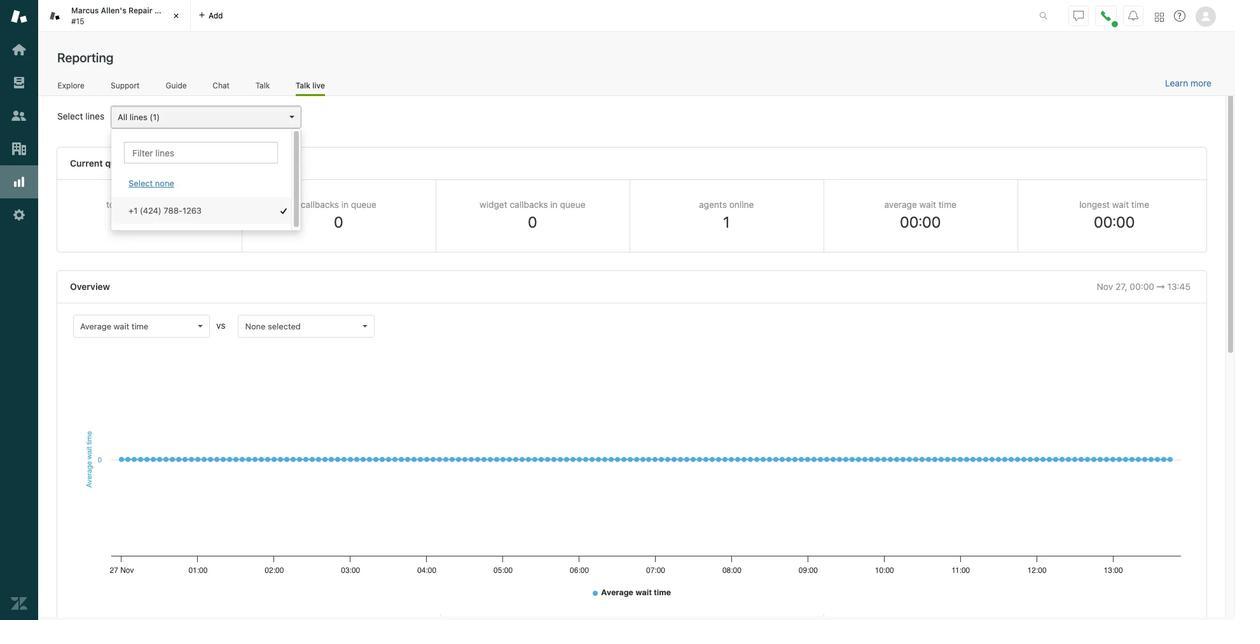 Task type: describe. For each thing, give the bounding box(es) containing it.
live
[[312, 81, 325, 90]]

guide
[[166, 81, 187, 90]]

reporting image
[[11, 174, 27, 190]]

get help image
[[1174, 10, 1186, 22]]

zendesk image
[[11, 595, 27, 612]]

marcus
[[71, 6, 99, 15]]

admin image
[[11, 207, 27, 223]]

learn more
[[1165, 78, 1212, 88]]

talk live
[[296, 81, 325, 90]]

add
[[209, 10, 223, 20]]

#15
[[71, 16, 84, 26]]

reporting
[[57, 50, 113, 65]]

explore link
[[57, 81, 85, 94]]

tab containing marcus allen's repair ticket
[[38, 0, 191, 32]]

customers image
[[11, 107, 27, 124]]

allen's
[[101, 6, 126, 15]]

marcus allen's repair ticket #15
[[71, 6, 178, 26]]

talk for talk
[[255, 81, 270, 90]]

button displays agent's chat status as invisible. image
[[1074, 10, 1084, 21]]

guide link
[[165, 81, 187, 94]]

explore
[[58, 81, 84, 90]]

zendesk products image
[[1155, 12, 1164, 21]]

organizations image
[[11, 141, 27, 157]]

views image
[[11, 74, 27, 91]]

main element
[[0, 0, 38, 620]]

talk live link
[[296, 81, 325, 96]]

notifications image
[[1128, 10, 1139, 21]]



Task type: locate. For each thing, give the bounding box(es) containing it.
get started image
[[11, 41, 27, 58]]

talk right chat
[[255, 81, 270, 90]]

1 horizontal spatial talk
[[296, 81, 310, 90]]

repair
[[128, 6, 152, 15]]

support link
[[110, 81, 140, 94]]

1 talk from the left
[[255, 81, 270, 90]]

zendesk support image
[[11, 8, 27, 25]]

2 talk from the left
[[296, 81, 310, 90]]

talk for talk live
[[296, 81, 310, 90]]

tabs tab list
[[38, 0, 1026, 32]]

0 horizontal spatial talk
[[255, 81, 270, 90]]

learn more link
[[1165, 78, 1212, 89]]

add button
[[191, 0, 231, 31]]

talk
[[255, 81, 270, 90], [296, 81, 310, 90]]

close image
[[170, 10, 183, 22]]

support
[[111, 81, 140, 90]]

more
[[1191, 78, 1212, 88]]

chat
[[213, 81, 230, 90]]

talk left live
[[296, 81, 310, 90]]

tab
[[38, 0, 191, 32]]

ticket
[[155, 6, 178, 15]]

chat link
[[212, 81, 230, 94]]

talk link
[[255, 81, 270, 94]]

learn
[[1165, 78, 1188, 88]]



Task type: vqa. For each thing, say whether or not it's contained in the screenshot.
enabled
no



